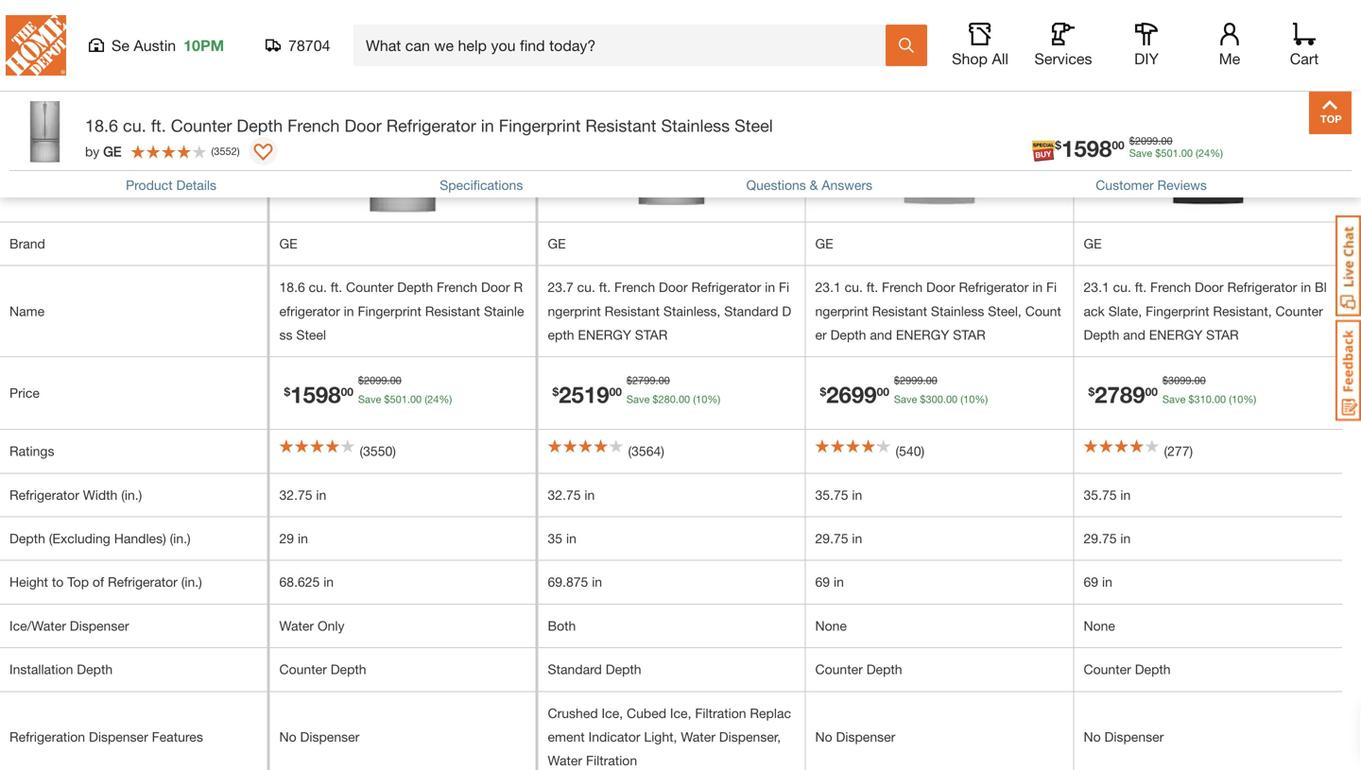 Task type: vqa. For each thing, say whether or not it's contained in the screenshot.


Task type: locate. For each thing, give the bounding box(es) containing it.
steel down efrigerator
[[296, 327, 326, 343]]

) for ( 277 )
[[1190, 444, 1194, 459]]

2 23.1 from the left
[[1084, 280, 1110, 295]]

french inside 23.7 cu. ft. french door refrigerator in fi ngerprint resistant stainless, standard d epth energy star
[[615, 280, 656, 295]]

resistant left stainle
[[425, 303, 481, 319]]

ge up efrigerator
[[279, 236, 298, 251]]

diy button
[[1117, 23, 1178, 68]]

1 and from the left
[[870, 327, 893, 343]]

) down "$ 1598 00 $ 2099 . 00 save $ 501 . 00 ( 24 %)"
[[393, 444, 396, 459]]

29.75 in
[[816, 531, 863, 547], [1084, 531, 1131, 547]]

french left r
[[437, 280, 478, 295]]

save inside "$ 1598 00 $ 2099 . 00 save $ 501 . 00 ( 24 %)"
[[358, 393, 382, 406]]

0 horizontal spatial 29.75 in
[[816, 531, 863, 547]]

2099
[[1136, 135, 1159, 147], [364, 375, 387, 387]]

1 horizontal spatial stainless
[[932, 303, 985, 319]]

1 horizontal spatial 29.75 in
[[1084, 531, 1131, 547]]

0 horizontal spatial steel
[[296, 327, 326, 343]]

counter inside 18.6 cu. ft. counter depth french door r efrigerator in fingerprint resistant stainle ss steel
[[346, 280, 394, 295]]

energy right epth
[[578, 327, 632, 343]]

epth
[[548, 327, 575, 343]]

1598 for $ 1598 00 $ 2099 . 00 save $ 501 . 00 ( 24 %)
[[291, 381, 341, 408]]

23.1 cu. ft. french door refrigerator in fingerprint resistant stainless steel, counter depth and energy star image
[[872, 68, 1009, 205]]

1 horizontal spatial ngerprint
[[816, 303, 869, 319]]

10 right 310
[[1232, 393, 1244, 406]]

2 10 from the left
[[964, 393, 975, 406]]

1 vertical spatial steel
[[296, 327, 326, 343]]

french
[[288, 115, 340, 136], [437, 280, 478, 295], [615, 280, 656, 295], [882, 280, 923, 295], [1151, 280, 1192, 295]]

stainless inside '23.1 cu. ft. french door refrigerator in fi ngerprint resistant stainless steel, count er depth and energy star'
[[932, 303, 985, 319]]

29 in
[[279, 531, 308, 547]]

indicator
[[589, 730, 641, 745]]

fingerprint up specifications
[[499, 115, 581, 136]]

filtration up the dispenser,
[[696, 706, 747, 721]]

0 horizontal spatial 32.75 in
[[279, 487, 327, 503]]

68.625
[[279, 575, 320, 590]]

3 10 from the left
[[1232, 393, 1244, 406]]

23.1 up ack
[[1084, 280, 1110, 295]]

dispenser
[[70, 618, 129, 634], [89, 730, 148, 745], [300, 730, 360, 745], [837, 730, 896, 745], [1105, 730, 1165, 745]]

live chat image
[[1336, 216, 1362, 317]]

depth (excluding handles) (in.)
[[9, 531, 191, 547]]

0 horizontal spatial counter depth
[[279, 662, 367, 678]]

1 energy from the left
[[578, 327, 632, 343]]

2099 up customer reviews
[[1136, 135, 1159, 147]]

cu. for 23.1 cu. ft. french door refrigerator in fi ngerprint resistant stainless steel, count er depth and energy star
[[845, 280, 863, 295]]

services
[[1035, 50, 1093, 68]]

1 no from the left
[[279, 730, 297, 745]]

$ down 3099
[[1189, 393, 1195, 406]]

10 right 300 on the bottom of page
[[964, 393, 975, 406]]

ft. inside 18.6 cu. ft. counter depth french door r efrigerator in fingerprint resistant stainle ss steel
[[331, 280, 343, 295]]

ge up 23.7
[[548, 236, 566, 251]]

$ 1598 00 $ 2099 . 00 save $ 501 . 00 ( 24 %)
[[284, 375, 452, 408]]

( right "280"
[[694, 393, 696, 406]]

3099
[[1169, 375, 1192, 387]]

69
[[816, 575, 830, 590], [1084, 575, 1099, 590]]

1 horizontal spatial 32.75 in
[[548, 487, 595, 503]]

69.875 in
[[548, 575, 603, 590]]

0 vertical spatial 501
[[1162, 147, 1179, 159]]

cu. inside 23.1 cu. ft. french door refrigerator in bl ack slate, fingerprint resistant, counter depth and energy star
[[1114, 280, 1132, 295]]

2 star from the left
[[954, 327, 986, 343]]

door for 23.7 cu. ft. french door refrigerator in fi ngerprint resistant stainless, standard d epth energy star
[[659, 280, 688, 295]]

%) for 2699
[[975, 393, 989, 406]]

french inside 23.1 cu. ft. french door refrigerator in bl ack slate, fingerprint resistant, counter depth and energy star
[[1151, 280, 1192, 295]]

1 horizontal spatial 29.75
[[1084, 531, 1118, 547]]

35.75 in
[[816, 487, 863, 503], [1084, 487, 1131, 503]]

door inside 23.1 cu. ft. french door refrigerator in bl ack slate, fingerprint resistant, counter depth and energy star
[[1196, 280, 1224, 295]]

refrigeration dispenser features
[[9, 730, 203, 745]]

2 horizontal spatial star
[[1207, 327, 1240, 343]]

ft.
[[151, 115, 166, 136], [331, 280, 343, 295], [599, 280, 611, 295], [867, 280, 879, 295], [1136, 280, 1147, 295]]

door inside 23.7 cu. ft. french door refrigerator in fi ngerprint resistant stainless, standard d epth energy star
[[659, 280, 688, 295]]

ngerprint
[[548, 303, 601, 319], [816, 303, 869, 319]]

0 horizontal spatial no
[[279, 730, 297, 745]]

0 horizontal spatial 2099
[[364, 375, 387, 387]]

(in.) right width
[[121, 487, 142, 503]]

1 horizontal spatial star
[[954, 327, 986, 343]]

ngerprint for 23.7
[[548, 303, 601, 319]]

star inside 23.7 cu. ft. french door refrigerator in fi ngerprint resistant stainless, standard d epth energy star
[[635, 327, 668, 343]]

steel up questions
[[735, 115, 773, 136]]

1 horizontal spatial 24
[[1199, 147, 1211, 159]]

1 horizontal spatial 501
[[1162, 147, 1179, 159]]

501 up the 3550
[[390, 393, 408, 406]]

3552
[[214, 145, 237, 157]]

1 star from the left
[[635, 327, 668, 343]]

$ 2699 00 $ 2999 . 00 save $ 300 . 00 ( 10 %)
[[820, 375, 989, 408]]

fingerprint right efrigerator
[[358, 303, 422, 319]]

1 horizontal spatial water
[[548, 754, 583, 769]]

crushed ice, cubed ice, filtration replac ement indicator light, water dispenser, water filtration
[[548, 706, 792, 769]]

( up reviews
[[1197, 147, 1199, 159]]

2 horizontal spatial fingerprint
[[1146, 303, 1210, 319]]

0 vertical spatial 2099
[[1136, 135, 1159, 147]]

( down "$ 1598 00 $ 2099 . 00 save $ 501 . 00 ( 24 %)"
[[360, 444, 363, 459]]

fingerprint for 18.6 cu. ft. counter depth french door r efrigerator in fingerprint resistant stainle ss steel
[[358, 303, 422, 319]]

$ right 2789
[[1163, 375, 1169, 387]]

1 no dispenser from the left
[[279, 730, 360, 745]]

fi up count
[[1047, 280, 1058, 295]]

water left only
[[279, 618, 314, 634]]

24 down 18.6 cu. ft. counter depth french door r efrigerator in fingerprint resistant stainle ss steel
[[428, 393, 439, 406]]

1 horizontal spatial 69 in
[[1084, 575, 1113, 590]]

save inside $ 2099 . 00 save $ 501 . 00 ( 24 %)
[[1130, 147, 1153, 159]]

ngerprint inside 23.7 cu. ft. french door refrigerator in fi ngerprint resistant stainless, standard d epth energy star
[[548, 303, 601, 319]]

fi up d at the right
[[779, 280, 790, 295]]

0 horizontal spatial star
[[635, 327, 668, 343]]

ement
[[548, 730, 585, 745]]

energy up 2999
[[896, 327, 950, 343]]

%) inside "$ 1598 00 $ 2099 . 00 save $ 501 . 00 ( 24 %)"
[[439, 393, 452, 406]]

( 277 )
[[1165, 444, 1194, 459]]

installation
[[9, 662, 73, 678]]

0 horizontal spatial 69
[[816, 575, 830, 590]]

2 vertical spatial water
[[548, 754, 583, 769]]

count
[[1026, 303, 1062, 319]]

1 35.75 in from the left
[[816, 487, 863, 503]]

) down "280"
[[661, 444, 665, 459]]

ge
[[103, 144, 121, 159], [279, 236, 298, 251], [548, 236, 566, 251], [816, 236, 834, 251], [1084, 236, 1103, 251]]

2 horizontal spatial no
[[1084, 730, 1102, 745]]

0 horizontal spatial standard
[[548, 662, 602, 678]]

cu.
[[123, 115, 146, 136], [309, 280, 327, 295], [578, 280, 596, 295], [845, 280, 863, 295], [1114, 280, 1132, 295]]

save down 2999
[[895, 393, 918, 406]]

cu. inside '23.1 cu. ft. french door refrigerator in fi ngerprint resistant stainless steel, count er depth and energy star'
[[845, 280, 863, 295]]

18.6 up efrigerator
[[279, 280, 305, 295]]

filtration
[[696, 706, 747, 721], [586, 754, 638, 769]]

fingerprint
[[499, 115, 581, 136], [358, 303, 422, 319], [1146, 303, 1210, 319]]

1 fi from the left
[[779, 280, 790, 295]]

1 29.75 in from the left
[[816, 531, 863, 547]]

) down '$ 2699 00 $ 2999 . 00 save $ 300 . 00 ( 10 %)'
[[922, 444, 925, 459]]

2099 inside $ 2099 . 00 save $ 501 . 00 ( 24 %)
[[1136, 135, 1159, 147]]

filtration down indicator
[[586, 754, 638, 769]]

( down 18.6 cu. ft. counter depth french door r efrigerator in fingerprint resistant stainle ss steel
[[425, 393, 428, 406]]

door
[[345, 115, 382, 136], [481, 280, 510, 295], [659, 280, 688, 295], [927, 280, 956, 295], [1196, 280, 1224, 295]]

1 vertical spatial filtration
[[586, 754, 638, 769]]

%)
[[1211, 147, 1224, 159], [439, 393, 452, 406], [708, 393, 721, 406], [975, 393, 989, 406], [1244, 393, 1257, 406]]

0 horizontal spatial 35.75 in
[[816, 487, 863, 503]]

french for 23.1 cu. ft. french door refrigerator in bl ack slate, fingerprint resistant, counter depth and energy star
[[1151, 280, 1192, 295]]

current product
[[338, 39, 468, 54]]

(in.) right of
[[181, 575, 202, 590]]

2099 inside "$ 1598 00 $ 2099 . 00 save $ 501 . 00 ( 24 %)"
[[364, 375, 387, 387]]

in
[[481, 115, 494, 136], [765, 280, 776, 295], [1033, 280, 1043, 295], [1302, 280, 1312, 295], [344, 303, 354, 319], [316, 487, 327, 503], [585, 487, 595, 503], [853, 487, 863, 503], [1121, 487, 1131, 503], [298, 531, 308, 547], [567, 531, 577, 547], [853, 531, 863, 547], [1121, 531, 1131, 547], [324, 575, 334, 590], [592, 575, 603, 590], [834, 575, 844, 590], [1103, 575, 1113, 590]]

save up customer reviews
[[1130, 147, 1153, 159]]

2 horizontal spatial energy
[[1150, 327, 1203, 343]]

1 horizontal spatial none
[[1084, 618, 1116, 634]]

fingerprint right slate,
[[1146, 303, 1210, 319]]

32.75 in up "29 in"
[[279, 487, 327, 503]]

23.1 inside '23.1 cu. ft. french door refrigerator in fi ngerprint resistant stainless steel, count er depth and energy star'
[[816, 280, 842, 295]]

ice/water dispenser
[[9, 618, 129, 634]]

23.1 inside 23.1 cu. ft. french door refrigerator in bl ack slate, fingerprint resistant, counter depth and energy star
[[1084, 280, 1110, 295]]

and down slate,
[[1124, 327, 1146, 343]]

18.6 up by ge
[[85, 115, 118, 136]]

0 horizontal spatial 69 in
[[816, 575, 844, 590]]

standard
[[725, 303, 779, 319], [548, 662, 602, 678]]

32.75 up 35 in
[[548, 487, 581, 503]]

1 vertical spatial stainless
[[932, 303, 985, 319]]

door for 23.1 cu. ft. french door refrigerator in bl ack slate, fingerprint resistant, counter depth and energy star
[[1196, 280, 1224, 295]]

( right 300 on the bottom of page
[[961, 393, 964, 406]]

1 horizontal spatial 35.75
[[1084, 487, 1118, 503]]

0 horizontal spatial 501
[[390, 393, 408, 406]]

ngerprint inside '23.1 cu. ft. french door refrigerator in fi ngerprint resistant stainless steel, count er depth and energy star'
[[816, 303, 869, 319]]

refrigerator up resistant,
[[1228, 280, 1298, 295]]

1 horizontal spatial 1598
[[1062, 135, 1113, 162]]

0 horizontal spatial 32.75
[[279, 487, 313, 503]]

save for 2519
[[627, 393, 650, 406]]

save inside $ 2519 00 $ 2799 . 00 save $ 280 . 00 ( 10 %)
[[627, 393, 650, 406]]

1 horizontal spatial counter depth
[[816, 662, 903, 678]]

1 vertical spatial standard
[[548, 662, 602, 678]]

2 35.75 from the left
[[1084, 487, 1118, 503]]

1 vertical spatial water
[[681, 730, 716, 745]]

2099 up the 3550
[[364, 375, 387, 387]]

ft. for 23.1 cu. ft. french door refrigerator in fi ngerprint resistant stainless steel, count er depth and energy star
[[867, 280, 879, 295]]

1 horizontal spatial fi
[[1047, 280, 1058, 295]]

2 none from the left
[[1084, 618, 1116, 634]]

cu. inside 18.6 cu. ft. counter depth french door r efrigerator in fingerprint resistant stainle ss steel
[[309, 280, 327, 295]]

customer reviews
[[1096, 177, 1208, 193]]

1 vertical spatial 501
[[390, 393, 408, 406]]

0 vertical spatial (in.)
[[121, 487, 142, 503]]

%) inside $ 2099 . 00 save $ 501 . 00 ( 24 %)
[[1211, 147, 1224, 159]]

1 horizontal spatial no dispenser
[[816, 730, 896, 745]]

10 inside $ 2519 00 $ 2799 . 00 save $ 280 . 00 ( 10 %)
[[696, 393, 708, 406]]

1 vertical spatial 18.6
[[279, 280, 305, 295]]

24
[[1199, 147, 1211, 159], [428, 393, 439, 406]]

1 none from the left
[[816, 618, 847, 634]]

2 32.75 from the left
[[548, 487, 581, 503]]

save down 2799
[[627, 393, 650, 406]]

0 vertical spatial 1598
[[1062, 135, 1113, 162]]

fingerprint for 23.1 cu. ft. french door refrigerator in bl ack slate, fingerprint resistant, counter depth and energy star
[[1146, 303, 1210, 319]]

(
[[211, 145, 214, 157], [1197, 147, 1199, 159], [425, 393, 428, 406], [694, 393, 696, 406], [961, 393, 964, 406], [1230, 393, 1232, 406], [360, 444, 363, 459], [628, 444, 632, 459], [896, 444, 900, 459], [1165, 444, 1168, 459]]

french inside '23.1 cu. ft. french door refrigerator in fi ngerprint resistant stainless steel, count er depth and energy star'
[[882, 280, 923, 295]]

2 fi from the left
[[1047, 280, 1058, 295]]

1 horizontal spatial 18.6
[[279, 280, 305, 295]]

0 horizontal spatial no dispenser
[[279, 730, 360, 745]]

ngerprint up epth
[[548, 303, 601, 319]]

%) for 2519
[[708, 393, 721, 406]]

to
[[52, 575, 64, 590]]

current
[[338, 39, 400, 54]]

1598 inside "$ 1598 00 $ 2099 . 00 save $ 501 . 00 ( 24 %)"
[[291, 381, 341, 408]]

r
[[514, 280, 523, 295]]

0 horizontal spatial water
[[279, 618, 314, 634]]

fi inside '23.1 cu. ft. french door refrigerator in fi ngerprint resistant stainless steel, count er depth and energy star'
[[1047, 280, 1058, 295]]

(in.) right handles)
[[170, 531, 191, 547]]

me
[[1220, 50, 1241, 68]]

) left display image
[[237, 145, 240, 157]]

0 horizontal spatial and
[[870, 327, 893, 343]]

23.1 for 23.1 cu. ft. french door refrigerator in bl ack slate, fingerprint resistant, counter depth and energy star
[[1084, 280, 1110, 295]]

2 horizontal spatial 10
[[1232, 393, 1244, 406]]

0 horizontal spatial 23.1
[[816, 280, 842, 295]]

$ down 2999
[[921, 393, 926, 406]]

2 vertical spatial (in.)
[[181, 575, 202, 590]]

501 inside "$ 1598 00 $ 2099 . 00 save $ 501 . 00 ( 24 %)"
[[390, 393, 408, 406]]

2 horizontal spatial counter depth
[[1084, 662, 1171, 678]]

$ down services
[[1056, 139, 1062, 152]]

10 right "280"
[[696, 393, 708, 406]]

1 ice, from the left
[[602, 706, 623, 721]]

standard up crushed
[[548, 662, 602, 678]]

$ down epth
[[553, 385, 559, 399]]

$ 2519 00 $ 2799 . 00 save $ 280 . 00 ( 10 %)
[[553, 375, 721, 408]]

1598 down ss
[[291, 381, 341, 408]]

1 vertical spatial 24
[[428, 393, 439, 406]]

1 vertical spatial 2099
[[364, 375, 387, 387]]

$ 2099 . 00 save $ 501 . 00 ( 24 %)
[[1130, 135, 1224, 159]]

french up 3099
[[1151, 280, 1192, 295]]

save inside '$ 2699 00 $ 2999 . 00 save $ 300 . 00 ( 10 %)'
[[895, 393, 918, 406]]

ft. inside 23.7 cu. ft. french door refrigerator in fi ngerprint resistant stainless, standard d epth energy star
[[599, 280, 611, 295]]

10 for 2519
[[696, 393, 708, 406]]

in inside '23.1 cu. ft. french door refrigerator in fi ngerprint resistant stainless steel, count er depth and energy star'
[[1033, 280, 1043, 295]]

french right 23.7
[[615, 280, 656, 295]]

501
[[1162, 147, 1179, 159], [390, 393, 408, 406]]

2 energy from the left
[[896, 327, 950, 343]]

save down 3099
[[1163, 393, 1186, 406]]

0 horizontal spatial ngerprint
[[548, 303, 601, 319]]

1598 up "customer" in the right top of the page
[[1062, 135, 1113, 162]]

water right light,
[[681, 730, 716, 745]]

0 horizontal spatial 10
[[696, 393, 708, 406]]

1 horizontal spatial standard
[[725, 303, 779, 319]]

water down ement
[[548, 754, 583, 769]]

ft. inside '23.1 cu. ft. french door refrigerator in fi ngerprint resistant stainless steel, count er depth and energy star'
[[867, 280, 879, 295]]

3 energy from the left
[[1150, 327, 1203, 343]]

$ 2789 00 $ 3099 . 00 save $ 310 . 00 ( 10 %)
[[1089, 375, 1257, 408]]

( inside $ 2099 . 00 save $ 501 . 00 ( 24 %)
[[1197, 147, 1199, 159]]

steel
[[735, 115, 773, 136], [296, 327, 326, 343]]

23.1 cu. ft. french door refrigerator in bl ack slate, fingerprint resistant, counter depth and energy star
[[1084, 280, 1328, 343]]

24 up reviews
[[1199, 147, 1211, 159]]

3564
[[632, 444, 661, 459]]

0 vertical spatial standard
[[725, 303, 779, 319]]

23.1 cu. ft. french door refrigerator in fi ngerprint resistant stainless steel, count er depth and energy star
[[816, 280, 1062, 343]]

1 23.1 from the left
[[816, 280, 842, 295]]

10 inside '$ 2699 00 $ 2999 . 00 save $ 300 . 00 ( 10 %)'
[[964, 393, 975, 406]]

installation depth
[[9, 662, 113, 678]]

0 horizontal spatial 18.6
[[85, 115, 118, 136]]

1 horizontal spatial 23.1
[[1084, 280, 1110, 295]]

35.75
[[816, 487, 849, 503], [1084, 487, 1118, 503]]

0 vertical spatial 18.6
[[85, 115, 118, 136]]

door inside '23.1 cu. ft. french door refrigerator in fi ngerprint resistant stainless steel, count er depth and energy star'
[[927, 280, 956, 295]]

save for 2789
[[1163, 393, 1186, 406]]

refrigerator
[[387, 115, 476, 136], [692, 280, 762, 295], [960, 280, 1029, 295], [1228, 280, 1298, 295], [9, 487, 79, 503], [108, 575, 178, 590]]

1 horizontal spatial energy
[[896, 327, 950, 343]]

save up the 3550
[[358, 393, 382, 406]]

1 horizontal spatial 32.75
[[548, 487, 581, 503]]

1 horizontal spatial 35.75 in
[[1084, 487, 1131, 503]]

$
[[1130, 135, 1136, 147], [1056, 139, 1062, 152], [1156, 147, 1162, 159], [358, 375, 364, 387], [627, 375, 633, 387], [895, 375, 900, 387], [1163, 375, 1169, 387], [284, 385, 291, 399], [553, 385, 559, 399], [820, 385, 827, 399], [1089, 385, 1095, 399], [384, 393, 390, 406], [653, 393, 659, 406], [921, 393, 926, 406], [1189, 393, 1195, 406]]

24 inside "$ 1598 00 $ 2099 . 00 save $ 501 . 00 ( 24 %)"
[[428, 393, 439, 406]]

ge down &
[[816, 236, 834, 251]]

0 horizontal spatial fi
[[779, 280, 790, 295]]

cu. inside 23.7 cu. ft. french door refrigerator in fi ngerprint resistant stainless, standard d epth energy star
[[578, 280, 596, 295]]

1 vertical spatial 1598
[[291, 381, 341, 408]]

%) inside '$ 2789 00 $ 3099 . 00 save $ 310 . 00 ( 10 %)'
[[1244, 393, 1257, 406]]

standard left d at the right
[[725, 303, 779, 319]]

ngerprint for 23.1
[[816, 303, 869, 319]]

french up 2999
[[882, 280, 923, 295]]

1 horizontal spatial filtration
[[696, 706, 747, 721]]

) down '$ 2789 00 $ 3099 . 00 save $ 310 . 00 ( 10 %)' at the right of page
[[1190, 444, 1194, 459]]

in inside 23.7 cu. ft. french door refrigerator in fi ngerprint resistant stainless, standard d epth energy star
[[765, 280, 776, 295]]

0 vertical spatial 24
[[1199, 147, 1211, 159]]

resistant left stainless,
[[605, 303, 660, 319]]

&
[[810, 177, 819, 193]]

1 69 in from the left
[[816, 575, 844, 590]]

star
[[635, 327, 668, 343], [954, 327, 986, 343], [1207, 327, 1240, 343]]

0 horizontal spatial energy
[[578, 327, 632, 343]]

1 horizontal spatial and
[[1124, 327, 1146, 343]]

ft. inside 23.1 cu. ft. french door refrigerator in bl ack slate, fingerprint resistant, counter depth and energy star
[[1136, 280, 1147, 295]]

$ down the er
[[820, 385, 827, 399]]

$ up ( 3550 )
[[358, 375, 364, 387]]

se
[[112, 36, 130, 54]]

1 horizontal spatial ice,
[[670, 706, 692, 721]]

and right the er
[[870, 327, 893, 343]]

energy inside 23.1 cu. ft. french door refrigerator in bl ack slate, fingerprint resistant, counter depth and energy star
[[1150, 327, 1203, 343]]

32.75 in
[[279, 487, 327, 503], [548, 487, 595, 503]]

2 ngerprint from the left
[[816, 303, 869, 319]]

2 no dispenser from the left
[[816, 730, 896, 745]]

ice, up indicator
[[602, 706, 623, 721]]

%) inside $ 2519 00 $ 2799 . 00 save $ 280 . 00 ( 10 %)
[[708, 393, 721, 406]]

ice, up light,
[[670, 706, 692, 721]]

3 star from the left
[[1207, 327, 1240, 343]]

2 and from the left
[[1124, 327, 1146, 343]]

top button
[[1310, 92, 1353, 134]]

refrigerator down ratings
[[9, 487, 79, 503]]

star inside '23.1 cu. ft. french door refrigerator in fi ngerprint resistant stainless steel, count er depth and energy star'
[[954, 327, 986, 343]]

stainless
[[662, 115, 730, 136], [932, 303, 985, 319]]

1 horizontal spatial no
[[816, 730, 833, 745]]

( 540 )
[[896, 444, 925, 459]]

save inside '$ 2789 00 $ 3099 . 00 save $ 310 . 00 ( 10 %)'
[[1163, 393, 1186, 406]]

0 horizontal spatial none
[[816, 618, 847, 634]]

( 3564 )
[[628, 444, 665, 459]]

0 horizontal spatial 1598
[[291, 381, 341, 408]]

2 horizontal spatial no dispenser
[[1084, 730, 1165, 745]]

32.75 in up 35 in
[[548, 487, 595, 503]]

stainless,
[[664, 303, 721, 319]]

by
[[85, 144, 100, 159]]

services button
[[1034, 23, 1094, 68]]

ngerprint up the er
[[816, 303, 869, 319]]

0 horizontal spatial fingerprint
[[358, 303, 422, 319]]

) for ( 540 )
[[922, 444, 925, 459]]

1 10 from the left
[[696, 393, 708, 406]]

1 ngerprint from the left
[[548, 303, 601, 319]]

price
[[9, 385, 40, 401]]

0 vertical spatial filtration
[[696, 706, 747, 721]]

501 up reviews
[[1162, 147, 1179, 159]]

resistant up 2999
[[873, 303, 928, 319]]

ice,
[[602, 706, 623, 721], [670, 706, 692, 721]]

energy up 3099
[[1150, 327, 1203, 343]]

resistant down what can we help you find today? search box
[[586, 115, 657, 136]]

refrigerator inside '23.1 cu. ft. french door refrigerator in fi ngerprint resistant stainless steel, count er depth and energy star'
[[960, 280, 1029, 295]]

1 horizontal spatial 69
[[1084, 575, 1099, 590]]

0 horizontal spatial 24
[[428, 393, 439, 406]]

$ right $ 1598 00
[[1130, 135, 1136, 147]]

specifications button
[[440, 177, 523, 193], [440, 177, 523, 193]]

fi inside 23.7 cu. ft. french door refrigerator in fi ngerprint resistant stainless, standard d epth energy star
[[779, 280, 790, 295]]

%) inside '$ 2699 00 $ 2999 . 00 save $ 300 . 00 ( 10 %)'
[[975, 393, 989, 406]]

) for ( 3550 )
[[393, 444, 396, 459]]

$ down ack
[[1089, 385, 1095, 399]]

energy inside 23.7 cu. ft. french door refrigerator in fi ngerprint resistant stainless, standard d epth energy star
[[578, 327, 632, 343]]

23.1 up the er
[[816, 280, 842, 295]]

in inside 18.6 cu. ft. counter depth french door r efrigerator in fingerprint resistant stainle ss steel
[[344, 303, 354, 319]]

32.75 up "29 in"
[[279, 487, 313, 503]]

10pm
[[184, 36, 224, 54]]

10 inside '$ 2789 00 $ 3099 . 00 save $ 310 . 00 ( 10 %)'
[[1232, 393, 1244, 406]]

austin
[[134, 36, 176, 54]]

refrigerator up steel,
[[960, 280, 1029, 295]]

fingerprint inside 23.1 cu. ft. french door refrigerator in bl ack slate, fingerprint resistant, counter depth and energy star
[[1146, 303, 1210, 319]]

0 vertical spatial steel
[[735, 115, 773, 136]]

1 horizontal spatial 10
[[964, 393, 975, 406]]

fi for 23.7 cu. ft. french door refrigerator in fi ngerprint resistant stainless, standard d epth energy star
[[779, 280, 790, 295]]

$ 1598 00
[[1056, 135, 1125, 162]]

0 horizontal spatial ice,
[[602, 706, 623, 721]]

00
[[1162, 135, 1173, 147], [1113, 139, 1125, 152], [1182, 147, 1194, 159], [390, 375, 402, 387], [659, 375, 670, 387], [926, 375, 938, 387], [1195, 375, 1207, 387], [341, 385, 354, 399], [610, 385, 622, 399], [877, 385, 890, 399], [1146, 385, 1159, 399], [410, 393, 422, 406], [679, 393, 691, 406], [947, 393, 958, 406], [1215, 393, 1227, 406]]

1 horizontal spatial 2099
[[1136, 135, 1159, 147]]

0 vertical spatial stainless
[[662, 115, 730, 136]]

height to top of refrigerator (in.)
[[9, 575, 202, 590]]

fingerprint inside 18.6 cu. ft. counter depth french door r efrigerator in fingerprint resistant stainle ss steel
[[358, 303, 422, 319]]

product image image
[[14, 101, 76, 163]]

540
[[900, 444, 922, 459]]

2 69 in from the left
[[1084, 575, 1113, 590]]

ft. for 23.1 cu. ft. french door refrigerator in bl ack slate, fingerprint resistant, counter depth and energy star
[[1136, 280, 1147, 295]]

18.6 inside 18.6 cu. ft. counter depth french door r efrigerator in fingerprint resistant stainle ss steel
[[279, 280, 305, 295]]

refrigerator up stainless,
[[692, 280, 762, 295]]

0 horizontal spatial 29.75
[[816, 531, 849, 547]]

( right 310
[[1230, 393, 1232, 406]]

1598 for $ 1598 00
[[1062, 135, 1113, 162]]

0 horizontal spatial 35.75
[[816, 487, 849, 503]]



Task type: describe. For each thing, give the bounding box(es) containing it.
2 69 from the left
[[1084, 575, 1099, 590]]

18.6 cu. ft. counter depth french door r efrigerator in fingerprint resistant stainle ss steel
[[279, 280, 524, 343]]

name
[[9, 303, 45, 319]]

ft. for 18.6 cu. ft. counter depth french door r efrigerator in fingerprint resistant stainle ss steel
[[331, 280, 343, 295]]

3 no dispenser from the left
[[1084, 730, 1165, 745]]

1 69 from the left
[[816, 575, 830, 590]]

1 32.75 in from the left
[[279, 487, 327, 503]]

18.6 for 18.6 cu. ft. counter depth french door r efrigerator in fingerprint resistant stainle ss steel
[[279, 280, 305, 295]]

00 inside $ 1598 00
[[1113, 139, 1125, 152]]

cubed
[[627, 706, 667, 721]]

23.1 cu. ft. french door refrigerator in black slate, fingerprint resistant, counter depth and energy star image
[[1140, 68, 1278, 205]]

and inside 23.1 cu. ft. french door refrigerator in bl ack slate, fingerprint resistant, counter depth and energy star
[[1124, 327, 1146, 343]]

shop all
[[953, 50, 1009, 68]]

( inside '$ 2789 00 $ 3099 . 00 save $ 310 . 00 ( 10 %)'
[[1230, 393, 1232, 406]]

french for 23.1 cu. ft. french door refrigerator in fi ngerprint resistant stainless steel, count er depth and energy star
[[882, 280, 923, 295]]

ratings
[[9, 444, 54, 459]]

questions & answers
[[747, 177, 873, 193]]

( up details
[[211, 145, 214, 157]]

68.625 in
[[279, 575, 334, 590]]

of
[[93, 575, 104, 590]]

standard depth
[[548, 662, 642, 678]]

only
[[318, 618, 345, 634]]

cu. for 18.6 cu. ft. counter depth french door refrigerator in fingerprint resistant stainless steel
[[123, 115, 146, 136]]

feedback link image
[[1336, 320, 1362, 422]]

0 horizontal spatial stainless
[[662, 115, 730, 136]]

$ down 2799
[[653, 393, 659, 406]]

resistant,
[[1214, 303, 1273, 319]]

door inside 18.6 cu. ft. counter depth french door r efrigerator in fingerprint resistant stainle ss steel
[[481, 280, 510, 295]]

( down '$ 2789 00 $ 3099 . 00 save $ 310 . 00 ( 10 %)' at the right of page
[[1165, 444, 1168, 459]]

customer
[[1096, 177, 1155, 193]]

2519
[[559, 381, 610, 408]]

18.6 for 18.6 cu. ft. counter depth french door refrigerator in fingerprint resistant stainless steel
[[85, 115, 118, 136]]

1 32.75 from the left
[[279, 487, 313, 503]]

dispenser,
[[720, 730, 781, 745]]

277
[[1168, 444, 1190, 459]]

$ right 2699
[[895, 375, 900, 387]]

cart
[[1291, 50, 1320, 68]]

%) for 1598
[[439, 393, 452, 406]]

18.6 cu. ft. counter depth french door refrigerator in fingerprint resistant stainless steel image
[[334, 85, 471, 222]]

ss
[[279, 327, 293, 343]]

78704
[[288, 36, 331, 54]]

standard inside 23.7 cu. ft. french door refrigerator in fi ngerprint resistant stainless, standard d epth energy star
[[725, 303, 779, 319]]

( inside $ 2519 00 $ 2799 . 00 save $ 280 . 00 ( 10 %)
[[694, 393, 696, 406]]

ice/water
[[9, 618, 66, 634]]

specifications
[[440, 177, 523, 193]]

product
[[126, 177, 173, 193]]

brand
[[9, 236, 45, 251]]

features
[[152, 730, 203, 745]]

d
[[783, 303, 792, 319]]

(excluding
[[49, 531, 111, 547]]

refrigerator inside 23.7 cu. ft. french door refrigerator in fi ngerprint resistant stainless, standard d epth energy star
[[692, 280, 762, 295]]

all
[[993, 50, 1009, 68]]

35
[[548, 531, 563, 547]]

0 horizontal spatial filtration
[[586, 754, 638, 769]]

$ up the 3550
[[384, 393, 390, 406]]

display image
[[254, 144, 273, 163]]

resistant inside 18.6 cu. ft. counter depth french door r efrigerator in fingerprint resistant stainle ss steel
[[425, 303, 481, 319]]

2 35.75 in from the left
[[1084, 487, 1131, 503]]

24 inside $ 2099 . 00 save $ 501 . 00 ( 24 %)
[[1199, 147, 1211, 159]]

french for 23.7 cu. ft. french door refrigerator in fi ngerprint resistant stainless, standard d epth energy star
[[615, 280, 656, 295]]

refrigerator down handles)
[[108, 575, 178, 590]]

$ down ss
[[284, 385, 291, 399]]

light,
[[644, 730, 678, 745]]

slate,
[[1109, 303, 1143, 319]]

ft. for 23.7 cu. ft. french door refrigerator in fi ngerprint resistant stainless, standard d epth energy star
[[599, 280, 611, 295]]

501 inside $ 2099 . 00 save $ 501 . 00 ( 24 %)
[[1162, 147, 1179, 159]]

height
[[9, 575, 48, 590]]

( down '$ 2699 00 $ 2999 . 00 save $ 300 . 00 ( 10 %)'
[[896, 444, 900, 459]]

( down $ 2519 00 $ 2799 . 00 save $ 280 . 00 ( 10 %)
[[628, 444, 632, 459]]

resistant inside 23.7 cu. ft. french door refrigerator in fi ngerprint resistant stainless, standard d epth energy star
[[605, 303, 660, 319]]

and inside '23.1 cu. ft. french door refrigerator in fi ngerprint resistant stainless steel, count er depth and energy star'
[[870, 327, 893, 343]]

$ right 2519
[[627, 375, 633, 387]]

3 counter depth from the left
[[1084, 662, 1171, 678]]

answers
[[822, 177, 873, 193]]

( 3552 )
[[211, 145, 240, 157]]

310
[[1195, 393, 1212, 406]]

french inside 18.6 cu. ft. counter depth french door r efrigerator in fingerprint resistant stainle ss steel
[[437, 280, 478, 295]]

3 no from the left
[[1084, 730, 1102, 745]]

stainle
[[484, 303, 524, 319]]

0 vertical spatial water
[[279, 618, 314, 634]]

er
[[816, 327, 827, 343]]

door for 23.1 cu. ft. french door refrigerator in fi ngerprint resistant stainless steel, count er depth and energy star
[[927, 280, 956, 295]]

french down 78704
[[288, 115, 340, 136]]

top
[[67, 575, 89, 590]]

depth inside 23.1 cu. ft. french door refrigerator in bl ack slate, fingerprint resistant, counter depth and energy star
[[1084, 327, 1120, 343]]

refrigerator up specifications
[[387, 115, 476, 136]]

resistant inside '23.1 cu. ft. french door refrigerator in fi ngerprint resistant stainless steel, count er depth and energy star'
[[873, 303, 928, 319]]

save for 2699
[[895, 393, 918, 406]]

) for ( 3552 )
[[237, 145, 240, 157]]

18.6 cu. ft. counter depth french door refrigerator in fingerprint resistant stainless steel
[[85, 115, 773, 136]]

2999
[[900, 375, 924, 387]]

star inside 23.1 cu. ft. french door refrigerator in bl ack slate, fingerprint resistant, counter depth and energy star
[[1207, 327, 1240, 343]]

ack
[[1084, 303, 1105, 319]]

2789
[[1095, 381, 1146, 408]]

( inside '$ 2699 00 $ 2999 . 00 save $ 300 . 00 ( 10 %)'
[[961, 393, 964, 406]]

( 3550 )
[[360, 444, 396, 459]]

water only
[[279, 618, 345, 634]]

refrigerator inside 23.1 cu. ft. french door refrigerator in bl ack slate, fingerprint resistant, counter depth and energy star
[[1228, 280, 1298, 295]]

$ inside $ 1598 00
[[1056, 139, 1062, 152]]

23.7 cu. ft. french door refrigerator in fingerprint resistant stainless, standard depth energy star image
[[603, 68, 741, 205]]

shop
[[953, 50, 988, 68]]

reviews
[[1158, 177, 1208, 193]]

35 in
[[548, 531, 577, 547]]

1 35.75 from the left
[[816, 487, 849, 503]]

1 counter depth from the left
[[279, 662, 367, 678]]

efrigerator
[[279, 303, 340, 319]]

cu. for 18.6 cu. ft. counter depth french door r efrigerator in fingerprint resistant stainle ss steel
[[309, 280, 327, 295]]

2 horizontal spatial water
[[681, 730, 716, 745]]

refrigerator width (in.)
[[9, 487, 142, 503]]

2 32.75 in from the left
[[548, 487, 595, 503]]

replac
[[750, 706, 792, 721]]

energy inside '23.1 cu. ft. french door refrigerator in fi ngerprint resistant stainless steel, count er depth and energy star'
[[896, 327, 950, 343]]

depth inside 18.6 cu. ft. counter depth french door r efrigerator in fingerprint resistant stainle ss steel
[[397, 280, 433, 295]]

2 29.75 from the left
[[1084, 531, 1118, 547]]

2 ice, from the left
[[670, 706, 692, 721]]

2 29.75 in from the left
[[1084, 531, 1131, 547]]

save for 1598
[[358, 393, 382, 406]]

10 for 2789
[[1232, 393, 1244, 406]]

crushed
[[548, 706, 598, 721]]

29
[[279, 531, 294, 547]]

by ge
[[85, 144, 121, 159]]

se austin 10pm
[[112, 36, 224, 54]]

2 no from the left
[[816, 730, 833, 745]]

1 horizontal spatial fingerprint
[[499, 115, 581, 136]]

2 counter depth from the left
[[816, 662, 903, 678]]

%) for 2789
[[1244, 393, 1257, 406]]

2799
[[633, 375, 656, 387]]

1 horizontal spatial steel
[[735, 115, 773, 136]]

280
[[659, 393, 676, 406]]

counter inside 23.1 cu. ft. french door refrigerator in bl ack slate, fingerprint resistant, counter depth and energy star
[[1276, 303, 1324, 319]]

cu. for 23.7 cu. ft. french door refrigerator in fi ngerprint resistant stainless, standard d epth energy star
[[578, 280, 596, 295]]

) for ( 3564 )
[[661, 444, 665, 459]]

questions
[[747, 177, 807, 193]]

me button
[[1200, 23, 1261, 68]]

23.7 cu. ft. french door refrigerator in fi ngerprint resistant stainless, standard d epth energy star
[[548, 280, 792, 343]]

78704 button
[[266, 36, 331, 55]]

ge right by
[[103, 144, 121, 159]]

3550
[[363, 444, 393, 459]]

depth inside '23.1 cu. ft. french door refrigerator in fi ngerprint resistant stainless steel, count er depth and energy star'
[[831, 327, 867, 343]]

1 vertical spatial (in.)
[[170, 531, 191, 547]]

10 for 2699
[[964, 393, 975, 406]]

$ up customer reviews
[[1156, 147, 1162, 159]]

steel inside 18.6 cu. ft. counter depth french door r efrigerator in fingerprint resistant stainle ss steel
[[296, 327, 326, 343]]

cart link
[[1284, 23, 1326, 68]]

bl
[[1316, 280, 1328, 295]]

ft. for 18.6 cu. ft. counter depth french door refrigerator in fingerprint resistant stainless steel
[[151, 115, 166, 136]]

( inside "$ 1598 00 $ 2099 . 00 save $ 501 . 00 ( 24 %)"
[[425, 393, 428, 406]]

the home depot logo image
[[6, 15, 66, 76]]

diy
[[1135, 50, 1159, 68]]

2699
[[827, 381, 877, 408]]

product
[[404, 39, 468, 54]]

cu. for 23.1 cu. ft. french door refrigerator in bl ack slate, fingerprint resistant, counter depth and energy star
[[1114, 280, 1132, 295]]

23.1 for 23.1 cu. ft. french door refrigerator in fi ngerprint resistant stainless steel, count er depth and energy star
[[816, 280, 842, 295]]

fi for 23.1 cu. ft. french door refrigerator in fi ngerprint resistant stainless steel, count er depth and energy star
[[1047, 280, 1058, 295]]

What can we help you find today? search field
[[366, 26, 885, 65]]

ge down "customer" in the right top of the page
[[1084, 236, 1103, 251]]

in inside 23.1 cu. ft. french door refrigerator in bl ack slate, fingerprint resistant, counter depth and energy star
[[1302, 280, 1312, 295]]

width
[[83, 487, 118, 503]]

1 29.75 from the left
[[816, 531, 849, 547]]

23.7
[[548, 280, 574, 295]]



